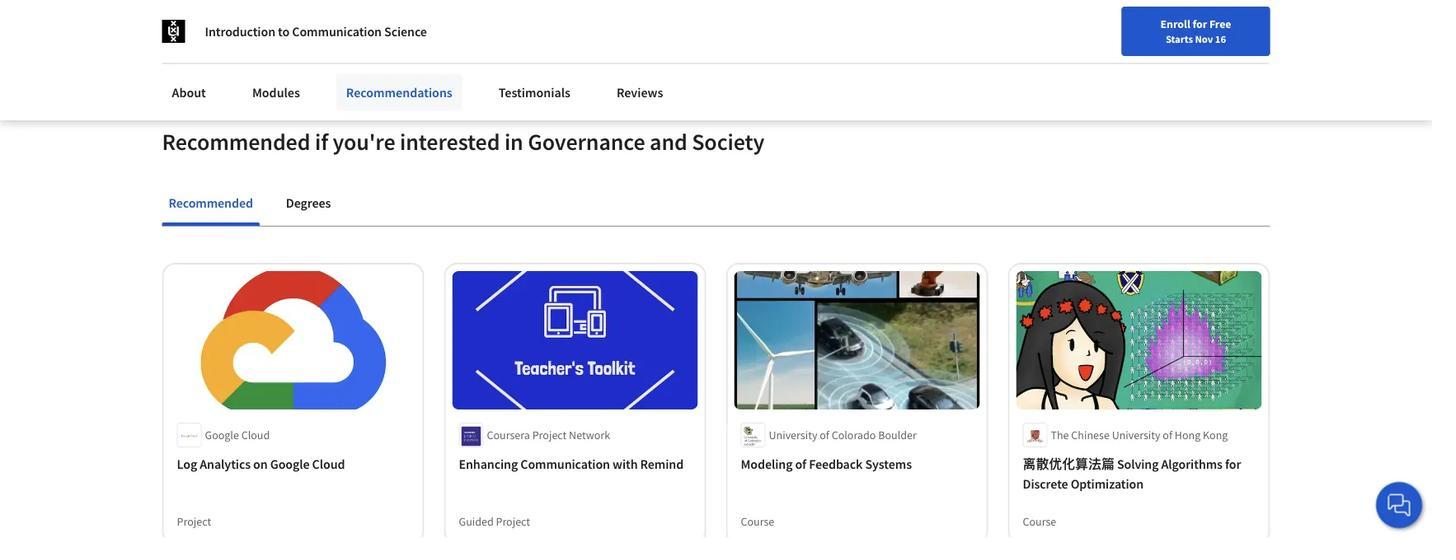 Task type: vqa. For each thing, say whether or not it's contained in the screenshot.
Learn from 275+ leading universities and companies with Coursera Plus
no



Task type: locate. For each thing, give the bounding box(es) containing it.
1 horizontal spatial communication
[[521, 456, 610, 472]]

离散优化算法篇 solving algorithms for discrete optimization
[[1023, 456, 1241, 492]]

coursera
[[487, 428, 530, 443]]

of right the modeling
[[795, 456, 806, 472]]

modeling of feedback systems link
[[741, 454, 973, 474]]

0 vertical spatial cloud
[[241, 428, 270, 443]]

science
[[384, 23, 427, 40]]

enhancing
[[459, 456, 518, 472]]

1 horizontal spatial cloud
[[312, 456, 345, 472]]

network
[[569, 428, 610, 443]]

starts
[[1166, 32, 1193, 45]]

project down log
[[177, 514, 211, 529]]

solving
[[1117, 456, 1159, 472]]

cloud right on
[[312, 456, 345, 472]]

for down "kong" at the right
[[1225, 456, 1241, 472]]

course down discrete
[[1023, 514, 1057, 529]]

project
[[532, 428, 567, 443], [177, 514, 211, 529], [496, 514, 530, 529]]

algorithms
[[1161, 456, 1223, 472]]

for
[[1193, 16, 1207, 31], [1225, 456, 1241, 472]]

project right guided
[[496, 514, 530, 529]]

testimonials
[[499, 84, 571, 101]]

google
[[205, 428, 239, 443], [270, 456, 310, 472]]

log
[[177, 456, 197, 472]]

recommendation tabs tab list
[[162, 183, 1270, 226]]

0 horizontal spatial cloud
[[241, 428, 270, 443]]

about
[[172, 84, 206, 101]]

systems
[[865, 456, 912, 472]]

1 horizontal spatial for
[[1225, 456, 1241, 472]]

project for guided
[[496, 514, 530, 529]]

cloud
[[241, 428, 270, 443], [312, 456, 345, 472]]

course down the modeling
[[741, 514, 775, 529]]

course
[[741, 514, 775, 529], [1023, 514, 1057, 529]]

and
[[650, 128, 687, 156]]

0 horizontal spatial for
[[1193, 16, 1207, 31]]

project up "enhancing communication with remind"
[[532, 428, 567, 443]]

communication down coursera project network at the bottom left of the page
[[521, 456, 610, 472]]

1 horizontal spatial of
[[820, 428, 829, 443]]

1 course from the left
[[741, 514, 775, 529]]

google up analytics
[[205, 428, 239, 443]]

1 vertical spatial recommended
[[169, 195, 253, 211]]

0 vertical spatial for
[[1193, 16, 1207, 31]]

university of colorado boulder
[[769, 428, 917, 443]]

about link
[[162, 74, 216, 110]]

feedback
[[809, 456, 863, 472]]

2 course from the left
[[1023, 514, 1057, 529]]

show notifications image
[[1210, 21, 1229, 40]]

the
[[1051, 428, 1069, 443]]

of
[[820, 428, 829, 443], [1163, 428, 1173, 443], [795, 456, 806, 472]]

recommended
[[162, 128, 310, 156], [169, 195, 253, 211]]

colorado
[[832, 428, 876, 443]]

0 horizontal spatial communication
[[292, 23, 382, 40]]

离散优化算法篇 solving algorithms for discrete optimization link
[[1023, 454, 1255, 494]]

university
[[769, 428, 818, 443], [1112, 428, 1161, 443]]

0 horizontal spatial of
[[795, 456, 806, 472]]

introduction to communication science
[[205, 23, 427, 40]]

analytics
[[200, 456, 251, 472]]

1 horizontal spatial course
[[1023, 514, 1057, 529]]

recommended inside button
[[169, 195, 253, 211]]

guided project
[[459, 514, 530, 529]]

0 horizontal spatial university
[[769, 428, 818, 443]]

google cloud
[[205, 428, 270, 443]]

course for 离散优化算法篇 solving algorithms for discrete optimization
[[1023, 514, 1057, 529]]

1 vertical spatial for
[[1225, 456, 1241, 472]]

离散优化算法篇
[[1023, 456, 1115, 472]]

0 horizontal spatial google
[[205, 428, 239, 443]]

0 horizontal spatial course
[[741, 514, 775, 529]]

university up the solving
[[1112, 428, 1161, 443]]

1 horizontal spatial project
[[496, 514, 530, 529]]

in
[[505, 128, 523, 156]]

of for boulder
[[820, 428, 829, 443]]

2 horizontal spatial of
[[1163, 428, 1173, 443]]

communication
[[292, 23, 382, 40], [521, 456, 610, 472]]

english
[[1116, 19, 1156, 35]]

course for modeling of feedback systems
[[741, 514, 775, 529]]

google right on
[[270, 456, 310, 472]]

1 horizontal spatial university
[[1112, 428, 1161, 443]]

remind
[[640, 456, 684, 472]]

for up the nov
[[1193, 16, 1207, 31]]

governance
[[528, 128, 645, 156]]

university of amsterdam image
[[162, 20, 185, 43]]

of up the modeling of feedback systems at the bottom right
[[820, 428, 829, 443]]

log analytics on google cloud
[[177, 456, 345, 472]]

1 horizontal spatial google
[[270, 456, 310, 472]]

0 vertical spatial recommended
[[162, 128, 310, 156]]

of left hong
[[1163, 428, 1173, 443]]

2 horizontal spatial project
[[532, 428, 567, 443]]

cloud up on
[[241, 428, 270, 443]]

communication right to on the top left of the page
[[292, 23, 382, 40]]

recommended if you're interested in governance and society
[[162, 128, 765, 156]]

1 vertical spatial cloud
[[312, 456, 345, 472]]

recommended for recommended
[[169, 195, 253, 211]]

1 vertical spatial google
[[270, 456, 310, 472]]

log analytics on google cloud link
[[177, 454, 409, 474]]

university up the modeling
[[769, 428, 818, 443]]

english button
[[1086, 0, 1186, 54]]

recommendations link
[[336, 74, 462, 110]]

None search field
[[235, 10, 631, 43]]

1 vertical spatial communication
[[521, 456, 610, 472]]

1 university from the left
[[769, 428, 818, 443]]

enhancing communication with remind
[[459, 456, 684, 472]]

modules
[[252, 84, 300, 101]]

optimization
[[1071, 476, 1144, 492]]

degrees
[[286, 195, 331, 211]]

for inside 离散优化算法篇 solving algorithms for discrete optimization
[[1225, 456, 1241, 472]]

project for coursera
[[532, 428, 567, 443]]



Task type: describe. For each thing, give the bounding box(es) containing it.
reviews link
[[607, 74, 673, 110]]

0 horizontal spatial project
[[177, 514, 211, 529]]

chat with us image
[[1386, 492, 1412, 519]]

kong
[[1203, 428, 1228, 443]]

modeling of feedback systems
[[741, 456, 912, 472]]

0 vertical spatial communication
[[292, 23, 382, 40]]

2 university from the left
[[1112, 428, 1161, 443]]

coursera project network
[[487, 428, 610, 443]]

enroll for free starts nov 16
[[1161, 16, 1231, 45]]

boulder
[[878, 428, 917, 443]]

for inside enroll for free starts nov 16
[[1193, 16, 1207, 31]]

with
[[613, 456, 638, 472]]

enroll
[[1161, 16, 1191, 31]]

0 vertical spatial google
[[205, 428, 239, 443]]

guided
[[459, 514, 494, 529]]

recommended for recommended if you're interested in governance and society
[[162, 128, 310, 156]]

degrees button
[[279, 183, 338, 223]]

society
[[692, 128, 765, 156]]

discrete
[[1023, 476, 1068, 492]]

interested
[[400, 128, 500, 156]]

of for systems
[[795, 456, 806, 472]]

enhancing communication with remind link
[[459, 454, 691, 474]]

16
[[1215, 32, 1226, 45]]

introduction
[[205, 23, 275, 40]]

the chinese university of hong kong
[[1051, 428, 1228, 443]]

testimonials link
[[489, 74, 580, 110]]

hong
[[1175, 428, 1201, 443]]

to
[[278, 23, 290, 40]]

reviews
[[617, 84, 663, 101]]

recommendations
[[346, 84, 452, 101]]

chinese
[[1071, 428, 1110, 443]]

on
[[253, 456, 268, 472]]

you're
[[333, 128, 395, 156]]

free
[[1210, 16, 1231, 31]]

modeling
[[741, 456, 793, 472]]

if
[[315, 128, 328, 156]]

modules link
[[242, 74, 310, 110]]

nov
[[1195, 32, 1213, 45]]

recommended button
[[162, 183, 260, 223]]



